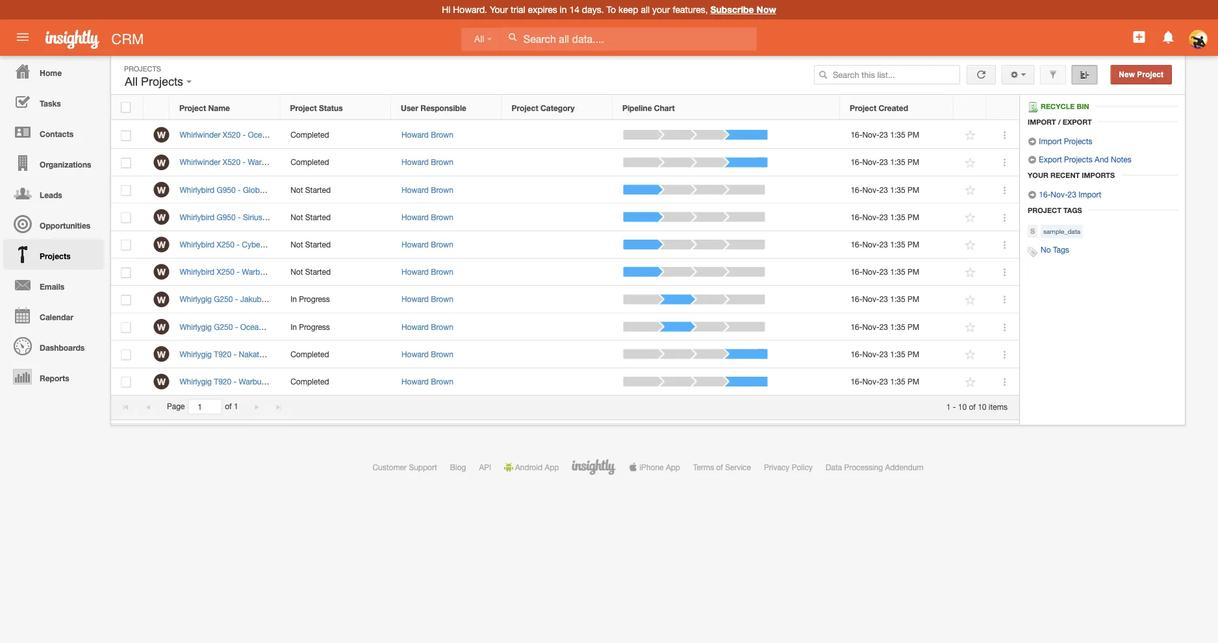 Task type: describe. For each thing, give the bounding box(es) containing it.
follow image for sakda
[[964, 321, 977, 334]]

whirlybird x250 - cyberdyne systems corp. - nicole gomez link
[[180, 240, 396, 249]]

2 10 from the left
[[978, 402, 986, 411]]

circle arrow right image for import projects
[[1028, 137, 1037, 146]]

1 vertical spatial your
[[1028, 171, 1048, 179]]

1 - 10 of 10 items
[[946, 402, 1008, 411]]

howard brown link for miyazaki
[[401, 377, 453, 386]]

cynthia
[[311, 130, 338, 139]]

3 pm from the top
[[908, 185, 919, 194]]

samantha
[[329, 350, 364, 359]]

nakatomi
[[239, 350, 272, 359]]

howard brown for mills
[[401, 158, 453, 167]]

cell for mills
[[502, 149, 613, 176]]

calendar link
[[3, 300, 104, 331]]

not started cell for -
[[280, 231, 391, 259]]

leads link
[[3, 178, 104, 209]]

- up whirlybird g950 - globex - albert lee
[[243, 158, 246, 167]]

16-nov-23 1:35 pm for miyazaki
[[851, 377, 919, 386]]

hi
[[442, 4, 450, 15]]

emails link
[[3, 270, 104, 300]]

dashboards link
[[3, 331, 104, 361]]

nov- for allen
[[862, 130, 879, 139]]

- up whirlygig g250 - jakubowski llc - barbara lane
[[237, 267, 240, 276]]

whirlygig g250 - jakubowski llc - barbara lane
[[180, 295, 352, 304]]

emails
[[40, 282, 64, 291]]

trial
[[511, 4, 525, 15]]

w link for whirlybird x250 - cyberdyne systems corp. - nicole gomez
[[154, 237, 169, 252]]

in progress cell for lane
[[280, 286, 391, 313]]

all for all projects
[[125, 75, 138, 88]]

0 vertical spatial export
[[1063, 118, 1092, 126]]

whirlygig g250 - oceanic airlines - mark sakda
[[180, 322, 346, 331]]

16-nov-23 1:35 pm for samantha
[[851, 350, 919, 359]]

nov- for mills
[[862, 158, 879, 167]]

3 brown from the top
[[431, 185, 453, 194]]

sample_data
[[1043, 228, 1080, 235]]

no tags
[[1041, 245, 1069, 254]]

howard brown for nicole
[[401, 240, 453, 249]]

x520 for oceanic
[[223, 130, 240, 139]]

organizations
[[40, 160, 91, 169]]

recycle bin link
[[1028, 102, 1096, 112]]

completed for cynthia
[[290, 130, 329, 139]]

leads
[[40, 190, 62, 199]]

whirlwinder x520 - oceanic airlines - cynthia allen link
[[180, 130, 364, 139]]

whirlygig for whirlygig t920 - nakatomi trading corp. - samantha wright
[[180, 350, 212, 359]]

- left the items
[[953, 402, 956, 411]]

data
[[826, 463, 842, 472]]

wayne
[[317, 377, 341, 386]]

not started for carlos
[[290, 267, 331, 276]]

in progress for mark
[[290, 322, 330, 331]]

completed cell for roger
[[280, 149, 391, 176]]

16-nov-23 1:35 pm cell for martin
[[841, 204, 954, 231]]

corp. for not started
[[314, 240, 334, 249]]

3 cell from the top
[[502, 176, 613, 204]]

addendum
[[885, 463, 923, 472]]

new
[[1119, 70, 1135, 79]]

cell for miyazaki
[[502, 368, 613, 396]]

support
[[409, 463, 437, 472]]

whirlybird g950 - globex - albert lee link
[[180, 185, 317, 194]]

calendar
[[40, 312, 73, 322]]

brown for mills
[[431, 158, 453, 167]]

16-nov-23 1:35 pm for nicole
[[851, 240, 919, 249]]

7 w row from the top
[[111, 286, 1019, 313]]

home link
[[3, 56, 104, 86]]

iphone app
[[640, 463, 680, 472]]

23 for nicole
[[879, 240, 888, 249]]

contacts link
[[3, 117, 104, 147]]

1 horizontal spatial of
[[716, 463, 723, 472]]

whirlygig g250 - jakubowski llc - barbara lane link
[[180, 295, 359, 304]]

projects for all projects
[[141, 75, 183, 88]]

w for whirlygig g250 - jakubowski llc - barbara lane
[[157, 294, 166, 305]]

w for whirlygig t920 - warbucks industries - wayne miyazaki
[[157, 376, 166, 387]]

projects up emails link
[[40, 251, 71, 260]]

4 w row from the top
[[111, 204, 1019, 231]]

2 vertical spatial import
[[1079, 190, 1101, 199]]

1:35 for martin
[[890, 212, 905, 222]]

miyazaki
[[343, 377, 373, 386]]

16- for miyazaki
[[851, 377, 862, 386]]

api
[[479, 463, 491, 472]]

imports
[[1082, 171, 1115, 179]]

days.
[[582, 4, 604, 15]]

- left "sirius"
[[238, 212, 241, 222]]

- left nicole
[[336, 240, 339, 249]]

blog
[[450, 463, 466, 472]]

2 horizontal spatial of
[[969, 402, 976, 411]]

whirlwinder x520 - oceanic airlines - cynthia allen
[[180, 130, 357, 139]]

features,
[[673, 4, 708, 15]]

import for import / export
[[1028, 118, 1056, 126]]

16-nov-23 1:35 pm cell for miyazaki
[[841, 368, 954, 396]]

14
[[569, 4, 579, 15]]

23 for smith
[[879, 267, 888, 276]]

recent
[[1050, 171, 1080, 179]]

nov- for miyazaki
[[862, 377, 879, 386]]

sample_data link
[[1041, 225, 1083, 238]]

3 1:35 from the top
[[890, 185, 905, 194]]

g950 for sirius
[[217, 212, 236, 222]]

brown for sakda
[[431, 322, 453, 331]]

howard for allen
[[401, 130, 429, 139]]

android app link
[[504, 463, 559, 472]]

not started cell for tina
[[280, 204, 391, 231]]

w link for whirlygig g250 - jakubowski llc - barbara lane
[[154, 292, 169, 307]]

- up of 1
[[234, 377, 237, 386]]

all link
[[461, 28, 500, 51]]

1 field
[[189, 400, 221, 414]]

whirlwinder x520 - warbucks industries - roger mills link
[[180, 158, 372, 167]]

progress for mark
[[299, 322, 330, 331]]

- down whirlygig g250 - jakubowski llc - barbara lane
[[235, 322, 238, 331]]

subscribe now link
[[710, 4, 776, 15]]

1:35 for nicole
[[890, 240, 905, 249]]

follow image for smith
[[964, 266, 977, 279]]

cell for smith
[[502, 259, 613, 286]]

tags
[[1063, 206, 1082, 214]]

- left 'wayne' in the left of the page
[[312, 377, 315, 386]]

1 1 from the left
[[234, 402, 238, 411]]

3 howard brown from the top
[[401, 185, 453, 194]]

privacy
[[764, 463, 790, 472]]

1:35 for allen
[[890, 130, 905, 139]]

- left samantha
[[324, 350, 327, 359]]

- right llc
[[300, 295, 303, 304]]

0 vertical spatial your
[[490, 4, 508, 15]]

in for llc
[[290, 295, 297, 304]]

smith
[[345, 267, 365, 276]]

whirlybird x250 - cyberdyne systems corp. - nicole gomez
[[180, 240, 390, 249]]

no
[[1041, 245, 1051, 254]]

1:35 for mills
[[890, 158, 905, 167]]

data processing addendum
[[826, 463, 923, 472]]

industries for wayne
[[276, 377, 310, 386]]

8 w row from the top
[[111, 313, 1019, 341]]

5 w row from the top
[[111, 231, 1019, 259]]

in
[[560, 4, 567, 15]]

projects up all projects
[[124, 64, 161, 73]]

whirlygig t920 - nakatomi trading corp. - samantha wright
[[180, 350, 389, 359]]

roger
[[326, 158, 347, 167]]

t920 for warbucks
[[214, 377, 231, 386]]

whirlybird g950 - globex - albert lee
[[180, 185, 311, 194]]

brown for martin
[[431, 212, 453, 222]]

not for industries
[[290, 267, 303, 276]]

- left carlos
[[315, 267, 318, 276]]

in progress for barbara
[[290, 295, 330, 304]]

projects for export projects and notes
[[1064, 155, 1093, 164]]

x250 for cyberdyne
[[217, 240, 234, 249]]

howard brown for miyazaki
[[401, 377, 453, 386]]

g950 for globex
[[217, 185, 236, 194]]

home
[[40, 68, 62, 77]]

policy
[[792, 463, 813, 472]]

privacy policy
[[764, 463, 813, 472]]

status
[[319, 103, 343, 112]]

16-nov-23 1:35 pm cell for allen
[[841, 121, 954, 149]]

0 horizontal spatial export
[[1039, 155, 1062, 164]]

progress for barbara
[[299, 295, 330, 304]]

crm
[[111, 31, 144, 47]]

2 follow image from the top
[[964, 184, 977, 196]]

circle arrow right image for 16-nov-23 import
[[1028, 190, 1037, 199]]

reports link
[[3, 361, 104, 392]]

allen
[[340, 130, 357, 139]]

1 10 from the left
[[958, 402, 967, 411]]

- left "mark"
[[299, 322, 302, 331]]

1:35 for miyazaki
[[890, 377, 905, 386]]

completed cell for cynthia
[[280, 121, 391, 149]]

completed for wayne
[[290, 377, 329, 386]]

10 w row from the top
[[111, 368, 1019, 396]]

brown for miyazaki
[[431, 377, 453, 386]]

completed cell for wayne
[[280, 368, 391, 396]]

started for -
[[305, 240, 331, 249]]

pm for samantha
[[908, 350, 919, 359]]

all projects
[[125, 75, 186, 88]]

show sidebar image
[[1080, 70, 1089, 79]]

new project link
[[1110, 65, 1172, 84]]

no tags link
[[1041, 245, 1069, 254]]

pm for mills
[[908, 158, 919, 167]]

howard brown for sakda
[[401, 322, 453, 331]]

16-nov-23 1:35 pm for sakda
[[851, 322, 919, 331]]

whirlybird g950 - sirius corp. - tina martin link
[[180, 212, 337, 222]]

16-nov-23 1:35 pm cell for smith
[[841, 259, 954, 286]]

nov- for sakda
[[862, 322, 879, 331]]

3 w row from the top
[[111, 176, 1019, 204]]

- up whirlwinder x520 - warbucks industries - roger mills
[[243, 130, 246, 139]]

albert
[[275, 185, 296, 194]]

pipeline chart
[[622, 103, 675, 112]]

carlos
[[320, 267, 343, 276]]

Search this list... text field
[[814, 65, 960, 84]]

16-nov-23 1:35 pm for mills
[[851, 158, 919, 167]]

16-nov-23 1:35 pm for martin
[[851, 212, 919, 222]]

16-nov-23 1:35 pm for allen
[[851, 130, 919, 139]]

16- for mills
[[851, 158, 862, 167]]

follow image for lane
[[964, 294, 977, 306]]

project name
[[179, 103, 230, 112]]

tasks
[[40, 99, 61, 108]]

- left albert
[[270, 185, 273, 194]]

16- for sakda
[[851, 322, 862, 331]]

row containing project name
[[111, 95, 1019, 120]]

lane
[[335, 295, 352, 304]]

android app
[[515, 463, 559, 472]]

2 w row from the top
[[111, 149, 1019, 176]]

project category
[[512, 103, 575, 112]]

3 16-nov-23 1:35 pm cell from the top
[[841, 176, 954, 204]]

bin
[[1077, 102, 1089, 111]]

brown for nicole
[[431, 240, 453, 249]]



Task type: locate. For each thing, give the bounding box(es) containing it.
2 x520 from the top
[[223, 158, 240, 167]]

1 vertical spatial import
[[1039, 136, 1062, 146]]

howard brown link for martin
[[401, 212, 453, 222]]

completed cell up roger
[[280, 121, 391, 149]]

industries down whirlygig t920 - nakatomi trading corp. - samantha wright link on the bottom left of page
[[276, 377, 310, 386]]

completed up lee
[[290, 158, 329, 167]]

w for whirlybird x250 - cyberdyne systems corp. - nicole gomez
[[157, 239, 166, 250]]

6 w row from the top
[[111, 259, 1019, 286]]

0 vertical spatial airlines
[[279, 130, 304, 139]]

8 howard brown link from the top
[[401, 322, 453, 331]]

2 not from the top
[[290, 212, 303, 222]]

cell for nicole
[[502, 231, 613, 259]]

api link
[[479, 463, 491, 472]]

t920 up of 1
[[214, 377, 231, 386]]

23 for sakda
[[879, 322, 888, 331]]

9 w row from the top
[[111, 341, 1019, 368]]

1 brown from the top
[[431, 130, 453, 139]]

not up tina
[[290, 185, 303, 194]]

1 vertical spatial x250
[[217, 267, 234, 276]]

not for corp.
[[290, 212, 303, 222]]

8 w link from the top
[[154, 319, 169, 335]]

not started cell down roger
[[280, 176, 391, 204]]

1 vertical spatial warbucks
[[242, 267, 277, 276]]

0 vertical spatial all
[[474, 34, 484, 44]]

g950 left globex
[[217, 185, 236, 194]]

1 cell from the top
[[502, 121, 613, 149]]

martin
[[308, 212, 330, 222]]

0 vertical spatial in progress
[[290, 295, 330, 304]]

your left the trial at the left
[[490, 4, 508, 15]]

1 follow image from the top
[[964, 157, 977, 169]]

completed cell down samantha
[[280, 368, 391, 396]]

0 vertical spatial circle arrow right image
[[1028, 137, 1037, 146]]

warbucks down 'whirlwinder x520 - oceanic airlines - cynthia allen'
[[248, 158, 283, 167]]

circle arrow right image up circle arrow left icon
[[1028, 137, 1037, 146]]

1 in progress cell from the top
[[280, 286, 391, 313]]

in progress cell up sakda
[[280, 286, 391, 313]]

w
[[157, 130, 166, 140], [157, 157, 166, 168], [157, 184, 166, 195], [157, 212, 166, 223], [157, 239, 166, 250], [157, 267, 166, 277], [157, 294, 166, 305], [157, 322, 166, 332], [157, 349, 166, 360], [157, 376, 166, 387]]

16- for nicole
[[851, 240, 862, 249]]

16- for allen
[[851, 130, 862, 139]]

2 brown from the top
[[431, 158, 453, 167]]

4 pm from the top
[[908, 212, 919, 222]]

6 16-nov-23 1:35 pm cell from the top
[[841, 259, 954, 286]]

t920 for nakatomi
[[214, 350, 231, 359]]

- left globex
[[238, 185, 241, 194]]

2 g250 from the top
[[214, 322, 233, 331]]

pipeline
[[622, 103, 652, 112]]

1 vertical spatial x520
[[223, 158, 240, 167]]

6 pm from the top
[[908, 267, 919, 276]]

not started for lee
[[290, 185, 331, 194]]

1
[[234, 402, 238, 411], [946, 402, 951, 411]]

4 w link from the top
[[154, 209, 169, 225]]

progress right llc
[[299, 295, 330, 304]]

1 vertical spatial oceanic
[[240, 322, 269, 331]]

10 pm from the top
[[908, 377, 919, 386]]

g250
[[214, 295, 233, 304], [214, 322, 233, 331]]

2 vertical spatial warbucks
[[239, 377, 274, 386]]

oceanic up nakatomi
[[240, 322, 269, 331]]

warbucks for x250
[[242, 267, 277, 276]]

g250 left jakubowski
[[214, 295, 233, 304]]

not started cell up nicole
[[280, 204, 391, 231]]

brown for lane
[[431, 295, 453, 304]]

navigation
[[0, 56, 104, 392]]

projects for import projects
[[1064, 136, 1092, 146]]

w link for whirlwinder x520 - oceanic airlines - cynthia allen
[[154, 127, 169, 143]]

1 in progress from the top
[[290, 295, 330, 304]]

follow image for miyazaki
[[964, 376, 977, 388]]

10 16-nov-23 1:35 pm cell from the top
[[841, 368, 954, 396]]

8 w from the top
[[157, 322, 166, 332]]

2 g950 from the top
[[217, 212, 236, 222]]

industries up lee
[[285, 158, 319, 167]]

Search all data.... text field
[[501, 27, 757, 51]]

whirlybird for whirlybird g950 - globex - albert lee
[[180, 185, 215, 194]]

of right the terms
[[716, 463, 723, 472]]

- left tina
[[286, 212, 289, 222]]

gomez
[[365, 240, 390, 249]]

project left status
[[290, 103, 317, 112]]

circle arrow right image inside 16-nov-23 import link
[[1028, 190, 1037, 199]]

nicole
[[341, 240, 363, 249]]

recycle bin
[[1041, 102, 1089, 111]]

4 completed from the top
[[290, 377, 329, 386]]

6 howard brown from the top
[[401, 267, 453, 276]]

1 not started cell from the top
[[280, 176, 391, 204]]

8 cell from the top
[[502, 313, 613, 341]]

terms
[[693, 463, 714, 472]]

1 vertical spatial export
[[1039, 155, 1062, 164]]

3 16-nov-23 1:35 pm from the top
[[851, 185, 919, 194]]

in progress down the barbara
[[290, 322, 330, 331]]

not down tina
[[290, 240, 303, 249]]

g250 for jakubowski
[[214, 295, 233, 304]]

started down 'martin' at the top of the page
[[305, 240, 331, 249]]

whirlwinder for whirlwinder x520 - warbucks industries - roger mills
[[180, 158, 221, 167]]

0 vertical spatial in
[[290, 295, 297, 304]]

4 brown from the top
[[431, 212, 453, 222]]

row group
[[111, 121, 1019, 396]]

airlines up whirlygig t920 - nakatomi trading corp. - samantha wright
[[271, 322, 296, 331]]

howard brown for martin
[[401, 212, 453, 222]]

cell for martin
[[502, 204, 613, 231]]

project left the name
[[179, 103, 206, 112]]

now
[[756, 4, 776, 15]]

4 howard from the top
[[401, 212, 429, 222]]

opportunities
[[40, 221, 90, 230]]

x250 up whirlygig g250 - jakubowski llc - barbara lane
[[217, 267, 234, 276]]

corp. right systems
[[314, 240, 334, 249]]

contacts
[[40, 129, 73, 138]]

0 vertical spatial oceanic
[[248, 130, 277, 139]]

whirlygig t920 - warbucks industries - wayne miyazaki link
[[180, 377, 380, 386]]

howard brown link for smith
[[401, 267, 453, 276]]

project created
[[850, 103, 908, 112]]

16-nov-23 1:35 pm for smith
[[851, 267, 919, 276]]

w link for whirlybird x250 - warbucks industries - carlos smith
[[154, 264, 169, 280]]

show list view filters image
[[1048, 70, 1058, 79]]

7 w link from the top
[[154, 292, 169, 307]]

5 follow image from the top
[[964, 349, 977, 361]]

started up the barbara
[[305, 267, 331, 276]]

w for whirlygig g250 - oceanic airlines - mark sakda
[[157, 322, 166, 332]]

23 for lane
[[879, 295, 888, 304]]

not left 'martin' at the top of the page
[[290, 212, 303, 222]]

started
[[305, 185, 331, 194], [305, 212, 331, 222], [305, 240, 331, 249], [305, 267, 331, 276]]

progress down the barbara
[[299, 322, 330, 331]]

5 brown from the top
[[431, 240, 453, 249]]

10 cell from the top
[[502, 368, 613, 396]]

completed cell down sakda
[[280, 341, 391, 368]]

1 vertical spatial all
[[125, 75, 138, 88]]

notifications image
[[1161, 29, 1176, 45]]

industries down systems
[[279, 267, 313, 276]]

0 vertical spatial whirlwinder
[[180, 130, 221, 139]]

completed cell down cynthia
[[280, 149, 391, 176]]

howard brown link for mills
[[401, 158, 453, 167]]

1 vertical spatial progress
[[299, 322, 330, 331]]

2 16-nov-23 1:35 pm from the top
[[851, 158, 919, 167]]

2 started from the top
[[305, 212, 331, 222]]

industries for roger
[[285, 158, 319, 167]]

1 pm from the top
[[908, 130, 919, 139]]

import projects link
[[1028, 136, 1092, 146]]

howard
[[401, 130, 429, 139], [401, 158, 429, 167], [401, 185, 429, 194], [401, 212, 429, 222], [401, 240, 429, 249], [401, 267, 429, 276], [401, 295, 429, 304], [401, 322, 429, 331], [401, 350, 429, 359], [401, 377, 429, 386]]

1 w from the top
[[157, 130, 166, 140]]

refresh list image
[[975, 70, 987, 79]]

0 vertical spatial import
[[1028, 118, 1056, 126]]

started for lee
[[305, 185, 331, 194]]

w for whirlwinder x520 - warbucks industries - roger mills
[[157, 157, 166, 168]]

started up 'martin' at the top of the page
[[305, 185, 331, 194]]

nov- for lane
[[862, 295, 879, 304]]

9 16-nov-23 1:35 pm from the top
[[851, 350, 919, 359]]

opportunities link
[[3, 209, 104, 239]]

oceanic up whirlwinder x520 - warbucks industries - roger mills
[[248, 130, 277, 139]]

sakda
[[324, 322, 346, 331]]

started for carlos
[[305, 267, 331, 276]]

5 howard brown from the top
[[401, 240, 453, 249]]

whirlybird for whirlybird g950 - sirius corp. - tina martin
[[180, 212, 215, 222]]

1 vertical spatial t920
[[214, 377, 231, 386]]

in left the barbara
[[290, 295, 297, 304]]

android
[[515, 463, 542, 472]]

all
[[474, 34, 484, 44], [125, 75, 138, 88]]

16- for lane
[[851, 295, 862, 304]]

3 howard brown link from the top
[[401, 185, 453, 194]]

8 pm from the top
[[908, 322, 919, 331]]

w for whirlygig t920 - nakatomi trading corp. - samantha wright
[[157, 349, 166, 360]]

warbucks down nakatomi
[[239, 377, 274, 386]]

1 not started from the top
[[290, 185, 331, 194]]

completed down whirlygig t920 - nakatomi trading corp. - samantha wright link on the bottom left of page
[[290, 377, 329, 386]]

9 howard brown link from the top
[[401, 350, 453, 359]]

user responsible
[[401, 103, 466, 112]]

follow image
[[964, 157, 977, 169], [964, 212, 977, 224], [964, 294, 977, 306], [964, 321, 977, 334], [964, 376, 977, 388]]

1 horizontal spatial all
[[474, 34, 484, 44]]

whirlybird g950 - sirius corp. - tina martin
[[180, 212, 330, 222]]

0 horizontal spatial app
[[545, 463, 559, 472]]

export projects and notes
[[1037, 155, 1131, 164]]

whirlygig for whirlygig t920 - warbucks industries - wayne miyazaki
[[180, 377, 212, 386]]

user
[[401, 103, 418, 112]]

2 16-nov-23 1:35 pm cell from the top
[[841, 149, 954, 176]]

howard brown link for allen
[[401, 130, 453, 139]]

whirlwinder up whirlybird g950 - globex - albert lee
[[180, 158, 221, 167]]

whirlwinder down project name
[[180, 130, 221, 139]]

of right 1 field
[[225, 402, 232, 411]]

in progress up "mark"
[[290, 295, 330, 304]]

0 vertical spatial g250
[[214, 295, 233, 304]]

0 vertical spatial corp.
[[264, 212, 284, 222]]

4 not from the top
[[290, 267, 303, 276]]

0 vertical spatial industries
[[285, 158, 319, 167]]

row group containing w
[[111, 121, 1019, 396]]

in progress cell down "lane"
[[280, 313, 391, 341]]

1 vertical spatial in
[[290, 322, 297, 331]]

1 x250 from the top
[[217, 240, 234, 249]]

- left nakatomi
[[234, 350, 237, 359]]

whirlygig g250 - oceanic airlines - mark sakda link
[[180, 322, 352, 331]]

1 started from the top
[[305, 185, 331, 194]]

16-
[[851, 130, 862, 139], [851, 158, 862, 167], [851, 185, 862, 194], [1039, 190, 1051, 199], [851, 212, 862, 222], [851, 240, 862, 249], [851, 267, 862, 276], [851, 295, 862, 304], [851, 322, 862, 331], [851, 350, 862, 359], [851, 377, 862, 386]]

23 for samantha
[[879, 350, 888, 359]]

project left created
[[850, 103, 876, 112]]

10 1:35 from the top
[[890, 377, 905, 386]]

whirlybird x250 - warbucks industries - carlos smith
[[180, 267, 365, 276]]

globex
[[243, 185, 268, 194]]

howard brown link for nicole
[[401, 240, 453, 249]]

import down /
[[1039, 136, 1062, 146]]

lee
[[298, 185, 311, 194]]

iphone app link
[[628, 463, 680, 472]]

in left "mark"
[[290, 322, 297, 331]]

4 howard brown from the top
[[401, 212, 453, 222]]

16-nov-23 1:35 pm cell for nicole
[[841, 231, 954, 259]]

3 w from the top
[[157, 184, 166, 195]]

customer support link
[[372, 463, 437, 472]]

1 whirlybird from the top
[[180, 185, 215, 194]]

10 howard brown link from the top
[[401, 377, 453, 386]]

1 whirlwinder from the top
[[180, 130, 221, 139]]

2 in progress from the top
[[290, 322, 330, 331]]

your
[[652, 4, 670, 15]]

category
[[540, 103, 575, 112]]

x520 for warbucks
[[223, 158, 240, 167]]

5 follow image from the top
[[964, 376, 977, 388]]

follow image for martin
[[964, 212, 977, 224]]

3 whirlybird from the top
[[180, 240, 215, 249]]

completed cell
[[280, 121, 391, 149], [280, 149, 391, 176], [280, 341, 391, 368], [280, 368, 391, 396]]

import down imports
[[1079, 190, 1101, 199]]

not started down lee
[[290, 212, 331, 222]]

1:35 for lane
[[890, 295, 905, 304]]

not started up 'martin' at the top of the page
[[290, 185, 331, 194]]

not started for tina
[[290, 212, 331, 222]]

airlines up the whirlwinder x520 - warbucks industries - roger mills link
[[279, 130, 304, 139]]

mills
[[350, 158, 365, 167]]

6 howard brown link from the top
[[401, 267, 453, 276]]

app right android
[[545, 463, 559, 472]]

whirlygig t920 - nakatomi trading corp. - samantha wright link
[[180, 350, 396, 359]]

2 howard brown link from the top
[[401, 158, 453, 167]]

in
[[290, 295, 297, 304], [290, 322, 297, 331]]

2 w from the top
[[157, 157, 166, 168]]

1 horizontal spatial your
[[1028, 171, 1048, 179]]

1 left the items
[[946, 402, 951, 411]]

0 vertical spatial t920
[[214, 350, 231, 359]]

service
[[725, 463, 751, 472]]

whirlybird for whirlybird x250 - cyberdyne systems corp. - nicole gomez
[[180, 240, 215, 249]]

7 16-nov-23 1:35 pm from the top
[[851, 295, 919, 304]]

started down lee
[[305, 212, 331, 222]]

0 horizontal spatial 10
[[958, 402, 967, 411]]

navigation containing home
[[0, 56, 104, 392]]

1:35 for samantha
[[890, 350, 905, 359]]

w for whirlybird g950 - sirius corp. - tina martin
[[157, 212, 166, 223]]

9 pm from the top
[[908, 350, 919, 359]]

notes
[[1111, 155, 1131, 164]]

brown for allen
[[431, 130, 453, 139]]

0 vertical spatial x250
[[217, 240, 234, 249]]

1 right 1 field
[[234, 402, 238, 411]]

project left category
[[512, 103, 538, 112]]

tina
[[291, 212, 306, 222]]

0 horizontal spatial 1
[[234, 402, 238, 411]]

0 vertical spatial progress
[[299, 295, 330, 304]]

all down the crm on the top of the page
[[125, 75, 138, 88]]

x520
[[223, 130, 240, 139], [223, 158, 240, 167]]

not started cell up "lane"
[[280, 259, 391, 286]]

16-nov-23 import link
[[1028, 190, 1101, 199]]

3 completed cell from the top
[[280, 341, 391, 368]]

1 circle arrow right image from the top
[[1028, 137, 1037, 146]]

app right 'iphone'
[[666, 463, 680, 472]]

1 w link from the top
[[154, 127, 169, 143]]

1 completed cell from the top
[[280, 121, 391, 149]]

w for whirlwinder x520 - oceanic airlines - cynthia allen
[[157, 130, 166, 140]]

4 howard brown link from the top
[[401, 212, 453, 222]]

brown for smith
[[431, 267, 453, 276]]

9 howard from the top
[[401, 350, 429, 359]]

x520 down the name
[[223, 130, 240, 139]]

export down bin
[[1063, 118, 1092, 126]]

2 1 from the left
[[946, 402, 951, 411]]

w link
[[154, 127, 169, 143], [154, 154, 169, 170], [154, 182, 169, 197], [154, 209, 169, 225], [154, 237, 169, 252], [154, 264, 169, 280], [154, 292, 169, 307], [154, 319, 169, 335], [154, 346, 169, 362], [154, 374, 169, 389]]

circle arrow left image
[[1028, 155, 1037, 164]]

import / export
[[1028, 118, 1092, 126]]

5 16-nov-23 1:35 pm from the top
[[851, 240, 919, 249]]

g250 down whirlygig g250 - jakubowski llc - barbara lane
[[214, 322, 233, 331]]

projects link
[[3, 239, 104, 270]]

0 vertical spatial x520
[[223, 130, 240, 139]]

3 not started from the top
[[290, 240, 331, 249]]

not down systems
[[290, 267, 303, 276]]

not started down 'martin' at the top of the page
[[290, 240, 331, 249]]

- left cynthia
[[306, 130, 309, 139]]

whirlwinder
[[180, 130, 221, 139], [180, 158, 221, 167]]

3 follow image from the top
[[964, 294, 977, 306]]

name
[[208, 103, 230, 112]]

2 whirlwinder from the top
[[180, 158, 221, 167]]

4 cell from the top
[[502, 204, 613, 231]]

23 inside 16-nov-23 import link
[[1068, 190, 1076, 199]]

1 howard from the top
[[401, 130, 429, 139]]

1 vertical spatial whirlwinder
[[180, 158, 221, 167]]

not started up the barbara
[[290, 267, 331, 276]]

g950 left "sirius"
[[217, 212, 236, 222]]

white image
[[508, 32, 517, 42]]

3 started from the top
[[305, 240, 331, 249]]

systems
[[282, 240, 312, 249]]

3 w link from the top
[[154, 182, 169, 197]]

progress
[[299, 295, 330, 304], [299, 322, 330, 331]]

16-nov-23 1:35 pm cell
[[841, 121, 954, 149], [841, 149, 954, 176], [841, 176, 954, 204], [841, 204, 954, 231], [841, 231, 954, 259], [841, 259, 954, 286], [841, 286, 954, 313], [841, 313, 954, 341], [841, 341, 954, 368], [841, 368, 954, 396]]

1 w row from the top
[[111, 121, 1019, 149]]

pm for nicole
[[908, 240, 919, 249]]

customer support
[[372, 463, 437, 472]]

row
[[111, 95, 1019, 120]]

not
[[290, 185, 303, 194], [290, 212, 303, 222], [290, 240, 303, 249], [290, 267, 303, 276]]

import left /
[[1028, 118, 1056, 126]]

1 horizontal spatial 10
[[978, 402, 986, 411]]

10 w link from the top
[[154, 374, 169, 389]]

project tags
[[1028, 206, 1082, 214]]

1 horizontal spatial 1
[[946, 402, 951, 411]]

4 16-nov-23 1:35 pm from the top
[[851, 212, 919, 222]]

trading
[[274, 350, 300, 359]]

warbucks down the cyberdyne on the left
[[242, 267, 277, 276]]

23 for martin
[[879, 212, 888, 222]]

projects inside button
[[141, 75, 183, 88]]

circle arrow right image
[[1028, 137, 1037, 146], [1028, 190, 1037, 199]]

in progress cell
[[280, 286, 391, 313], [280, 313, 391, 341]]

howard.
[[453, 4, 487, 15]]

0 horizontal spatial your
[[490, 4, 508, 15]]

16-nov-23 1:35 pm cell for mills
[[841, 149, 954, 176]]

whirlygig for whirlygig g250 - jakubowski llc - barbara lane
[[180, 295, 212, 304]]

7 howard brown from the top
[[401, 295, 453, 304]]

projects
[[124, 64, 161, 73], [141, 75, 183, 88], [1064, 136, 1092, 146], [1064, 155, 1093, 164], [40, 251, 71, 260]]

- left roger
[[321, 158, 324, 167]]

wright
[[367, 350, 389, 359]]

w link for whirlybird g950 - globex - albert lee
[[154, 182, 169, 197]]

1 vertical spatial corp.
[[314, 240, 334, 249]]

2 vertical spatial corp.
[[302, 350, 322, 359]]

howard for nicole
[[401, 240, 429, 249]]

in for airlines
[[290, 322, 297, 331]]

x250 left the cyberdyne on the left
[[217, 240, 234, 249]]

3 not started cell from the top
[[280, 231, 391, 259]]

howard for sakda
[[401, 322, 429, 331]]

1 horizontal spatial app
[[666, 463, 680, 472]]

subscribe
[[710, 4, 754, 15]]

2 progress from the top
[[299, 322, 330, 331]]

project right new
[[1137, 70, 1163, 79]]

nov-
[[862, 130, 879, 139], [862, 158, 879, 167], [862, 185, 879, 194], [1051, 190, 1068, 199], [862, 212, 879, 222], [862, 240, 879, 249], [862, 267, 879, 276], [862, 295, 879, 304], [862, 322, 879, 331], [862, 350, 879, 359], [862, 377, 879, 386]]

w row
[[111, 121, 1019, 149], [111, 149, 1019, 176], [111, 176, 1019, 204], [111, 204, 1019, 231], [111, 231, 1019, 259], [111, 259, 1019, 286], [111, 286, 1019, 313], [111, 313, 1019, 341], [111, 341, 1019, 368], [111, 368, 1019, 396]]

all for all
[[474, 34, 484, 44]]

1 follow image from the top
[[964, 129, 977, 142]]

0 vertical spatial warbucks
[[248, 158, 283, 167]]

t920
[[214, 350, 231, 359], [214, 377, 231, 386]]

cog image
[[1010, 70, 1019, 79]]

not started cell
[[280, 176, 391, 204], [280, 204, 391, 231], [280, 231, 391, 259], [280, 259, 391, 286]]

oceanic for g250
[[240, 322, 269, 331]]

2 vertical spatial industries
[[276, 377, 310, 386]]

circle arrow right image inside the import projects link
[[1028, 137, 1037, 146]]

your
[[490, 4, 508, 15], [1028, 171, 1048, 179]]

of 1
[[225, 402, 238, 411]]

1:35 for smith
[[890, 267, 905, 276]]

iphone
[[640, 463, 664, 472]]

23
[[879, 130, 888, 139], [879, 158, 888, 167], [879, 185, 888, 194], [1068, 190, 1076, 199], [879, 212, 888, 222], [879, 240, 888, 249], [879, 267, 888, 276], [879, 295, 888, 304], [879, 322, 888, 331], [879, 350, 888, 359], [879, 377, 888, 386]]

warbucks for t920
[[239, 377, 274, 386]]

None checkbox
[[121, 240, 131, 251], [121, 268, 131, 278], [121, 240, 131, 251], [121, 268, 131, 278]]

app for android app
[[545, 463, 559, 472]]

1 vertical spatial g950
[[217, 212, 236, 222]]

whirlygig for whirlygig g250 - oceanic airlines - mark sakda
[[180, 322, 212, 331]]

2 1:35 from the top
[[890, 158, 905, 167]]

4 whirlybird from the top
[[180, 267, 215, 276]]

responsible
[[420, 103, 466, 112]]

1 16-nov-23 1:35 pm cell from the top
[[841, 121, 954, 149]]

9 brown from the top
[[431, 350, 453, 359]]

data processing addendum link
[[826, 463, 923, 472]]

nov- for samantha
[[862, 350, 879, 359]]

- left jakubowski
[[235, 295, 238, 304]]

7 cell from the top
[[502, 286, 613, 313]]

all down howard.
[[474, 34, 484, 44]]

follow image
[[964, 129, 977, 142], [964, 184, 977, 196], [964, 239, 977, 251], [964, 266, 977, 279], [964, 349, 977, 361]]

1 vertical spatial industries
[[279, 267, 313, 276]]

page
[[167, 402, 185, 411]]

app for iphone app
[[666, 463, 680, 472]]

8 brown from the top
[[431, 322, 453, 331]]

industries for carlos
[[279, 267, 313, 276]]

search image
[[818, 70, 828, 79]]

3 howard from the top
[[401, 185, 429, 194]]

1 not from the top
[[290, 185, 303, 194]]

cell for lane
[[502, 286, 613, 313]]

chart
[[654, 103, 675, 112]]

23 for mills
[[879, 158, 888, 167]]

- left the cyberdyne on the left
[[237, 240, 240, 249]]

1 vertical spatial circle arrow right image
[[1028, 190, 1037, 199]]

0 horizontal spatial of
[[225, 402, 232, 411]]

howard for lane
[[401, 295, 429, 304]]

all inside button
[[125, 75, 138, 88]]

16-nov-23 1:35 pm cell for sakda
[[841, 313, 954, 341]]

4 follow image from the top
[[964, 321, 977, 334]]

of
[[225, 402, 232, 411], [969, 402, 976, 411], [716, 463, 723, 472]]

your down circle arrow left icon
[[1028, 171, 1048, 179]]

x520 up whirlybird g950 - globex - albert lee
[[223, 158, 240, 167]]

circle arrow right image up project tags on the top of page
[[1028, 190, 1037, 199]]

1 vertical spatial in progress
[[290, 322, 330, 331]]

t920 left nakatomi
[[214, 350, 231, 359]]

1 horizontal spatial export
[[1063, 118, 1092, 126]]

4 follow image from the top
[[964, 266, 977, 279]]

16- for samantha
[[851, 350, 862, 359]]

4 whirlygig from the top
[[180, 377, 212, 386]]

export right circle arrow left icon
[[1039, 155, 1062, 164]]

industries
[[285, 158, 319, 167], [279, 267, 313, 276], [276, 377, 310, 386]]

cell
[[502, 121, 613, 149], [502, 149, 613, 176], [502, 176, 613, 204], [502, 204, 613, 231], [502, 231, 613, 259], [502, 259, 613, 286], [502, 286, 613, 313], [502, 313, 613, 341], [502, 341, 613, 368], [502, 368, 613, 396]]

None checkbox
[[121, 102, 131, 113], [121, 131, 131, 141], [121, 158, 131, 168], [121, 185, 131, 196], [121, 213, 131, 223], [121, 295, 131, 305], [121, 322, 131, 333], [121, 350, 131, 360], [121, 377, 131, 388], [121, 102, 131, 113], [121, 131, 131, 141], [121, 158, 131, 168], [121, 185, 131, 196], [121, 213, 131, 223], [121, 295, 131, 305], [121, 322, 131, 333], [121, 350, 131, 360], [121, 377, 131, 388]]

of left the items
[[969, 402, 976, 411]]

project
[[1137, 70, 1163, 79], [179, 103, 206, 112], [290, 103, 317, 112], [512, 103, 538, 112], [850, 103, 876, 112], [1028, 206, 1061, 214]]

project inside new project link
[[1137, 70, 1163, 79]]

pm
[[908, 130, 919, 139], [908, 158, 919, 167], [908, 185, 919, 194], [908, 212, 919, 222], [908, 240, 919, 249], [908, 267, 919, 276], [908, 295, 919, 304], [908, 322, 919, 331], [908, 350, 919, 359], [908, 377, 919, 386]]

export
[[1063, 118, 1092, 126], [1039, 155, 1062, 164]]

not started cell up carlos
[[280, 231, 391, 259]]

projects up export projects and notes link
[[1064, 136, 1092, 146]]

completed down "mark"
[[290, 350, 329, 359]]

0 vertical spatial g950
[[217, 185, 236, 194]]

x250 for warbucks
[[217, 267, 234, 276]]

16-nov-23 1:35 pm cell for lane
[[841, 286, 954, 313]]

9 howard brown from the top
[[401, 350, 453, 359]]

to
[[606, 4, 616, 15]]

0 horizontal spatial all
[[125, 75, 138, 88]]

1 vertical spatial airlines
[[271, 322, 296, 331]]

1 vertical spatial g250
[[214, 322, 233, 331]]



Task type: vqa. For each thing, say whether or not it's contained in the screenshot.
features,
yes



